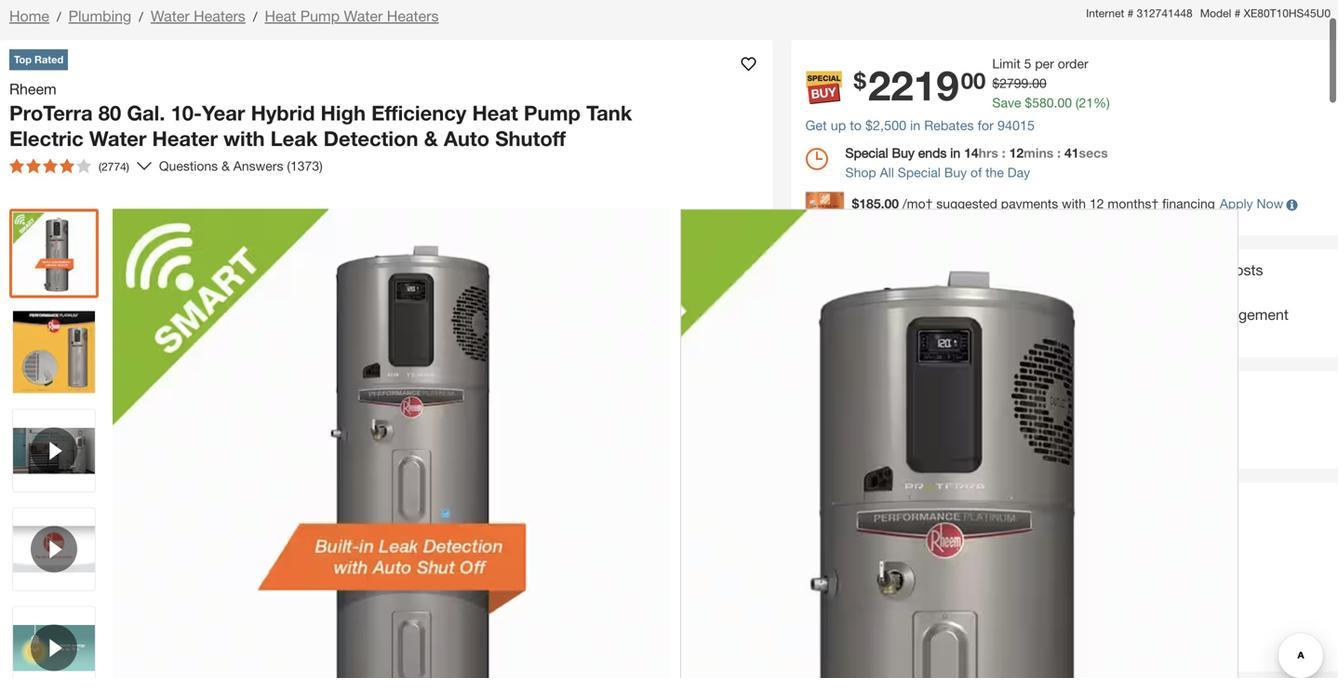 Task type: locate. For each thing, give the bounding box(es) containing it.
40 gal button
[[801, 417, 859, 455]]

1 horizontal spatial for
[[1023, 306, 1041, 323]]

/ right home link at left top
[[57, 9, 61, 24]]

0 horizontal spatial leak
[[270, 126, 318, 151]]

00 left limit
[[961, 67, 986, 94]]

(2774) link
[[2, 151, 152, 181]]

special up the shop
[[845, 145, 888, 161]]

costs
[[1227, 261, 1263, 279]]

order
[[1058, 56, 1089, 71]]

0 horizontal spatial /
[[57, 9, 61, 24]]

1 vertical spatial auto
[[1003, 283, 1034, 301]]

1 vertical spatial detection
[[906, 283, 970, 301]]

available down thursday,
[[999, 597, 1050, 612]]

available
[[829, 597, 880, 612], [999, 597, 1050, 612]]

detection inside rheem proterra 80 gal. 10-year hybrid high efficiency heat pump tank electric water heater with leak detection & auto shutoff
[[324, 126, 418, 151]]

gal right the 50
[[897, 428, 915, 443]]

save
[[992, 95, 1021, 110]]

0 horizontal spatial #
[[1128, 7, 1134, 20]]

available inside ship to store jan 2 - jan 5 98 available
[[829, 597, 880, 612]]

6249856066001 image
[[13, 509, 95, 590]]

hybrid
[[251, 101, 315, 125], [819, 261, 864, 279]]

0 vertical spatial for
[[978, 118, 994, 133]]

shop all special buy of the day link
[[805, 163, 1324, 182]]

1 horizontal spatial hybrid
[[819, 261, 864, 279]]

0 horizontal spatial 98
[[811, 597, 826, 612]]

1 horizontal spatial jan
[[857, 577, 879, 593]]

1 horizontal spatial pump
[[524, 101, 581, 125]]

80 right (gallons)
[[994, 392, 1008, 407]]

/ right water heaters link
[[253, 9, 257, 24]]

0 vertical spatial auto
[[444, 126, 490, 151]]

2 horizontal spatial in
[[1114, 261, 1126, 279]]

requiring
[[1092, 306, 1156, 323]]

12 left months†
[[1090, 196, 1104, 211]]

2 jan from the left
[[857, 577, 879, 593]]

0 vertical spatial shutoff
[[495, 126, 566, 151]]

for inside "hybrid electric heat pump saves up to $490 in annual energy costs built in leak detection and auto shutoff protect against leaks demand response compliant for states requiring utility management view more details"
[[1023, 306, 1041, 323]]

heater
[[152, 126, 218, 151]]

98 up free on the bottom of page
[[811, 597, 826, 612]]

4
[[1072, 577, 1080, 593]]

shop
[[845, 165, 876, 180]]

leak
[[270, 126, 318, 151], [870, 283, 902, 301]]

heat
[[920, 261, 949, 279]]

1 horizontal spatial leak
[[870, 283, 902, 301]]

0 horizontal spatial available
[[829, 597, 880, 612]]

5 inside ship to store jan 2 - jan 5 98 available
[[883, 577, 890, 593]]

1 vertical spatial 12
[[1090, 196, 1104, 211]]

0 horizontal spatial &
[[222, 158, 230, 174]]

auto down saves
[[1003, 283, 1034, 301]]

1 horizontal spatial &
[[424, 126, 438, 151]]

delivering to 94015
[[971, 494, 1084, 510]]

50 gal button
[[868, 417, 926, 455]]

financing
[[1162, 196, 1215, 211]]

1 horizontal spatial heaters
[[387, 7, 439, 25]]

in inside special buy ends in 14 hrs : 12 mins : 41 secs shop all special buy of the day
[[950, 145, 961, 161]]

0 horizontal spatial buy
[[892, 145, 915, 161]]

/
[[57, 9, 61, 24], [139, 9, 143, 24], [253, 9, 257, 24]]

0 horizontal spatial 00
[[961, 67, 986, 94]]

1 available from the left
[[829, 597, 880, 612]]

: left '41'
[[1057, 145, 1061, 161]]

1 horizontal spatial tank
[[852, 392, 879, 407]]

00 up "580"
[[1032, 75, 1047, 91]]

up
[[831, 118, 846, 133], [1038, 261, 1056, 279]]

rheem heat pump water heaters xe80t10hs45u0 e1.1 image
[[13, 311, 95, 393]]

6320920709112 image
[[13, 607, 95, 678]]

. up "580"
[[1029, 75, 1032, 91]]

4 stars image
[[9, 159, 91, 174]]

1 vertical spatial in
[[950, 145, 961, 161]]

for left states at the top right
[[1023, 306, 1041, 323]]

1 horizontal spatial auto
[[1003, 283, 1034, 301]]

$490
[[1077, 261, 1110, 279]]

0 horizontal spatial water
[[89, 126, 147, 151]]

gal for 50 gal
[[897, 428, 915, 443]]

. left the (
[[1054, 95, 1058, 110]]

gal right 65
[[964, 428, 982, 443]]

free
[[811, 626, 845, 641]]

apply now image
[[805, 192, 852, 216]]

0 horizontal spatial with
[[223, 126, 265, 151]]

1 horizontal spatial 94015
[[1047, 494, 1084, 510]]

1 vertical spatial &
[[222, 158, 230, 174]]

12 up day
[[1009, 145, 1024, 161]]

heaters
[[194, 7, 246, 25], [387, 7, 439, 25]]

80 right "65 gal"
[[1013, 428, 1028, 443]]

5
[[1024, 56, 1032, 71], [883, 577, 890, 593]]

rated
[[34, 54, 63, 66]]

0 vertical spatial with
[[223, 126, 265, 151]]

3 / from the left
[[253, 9, 257, 24]]

hybrid up built
[[819, 261, 864, 279]]

buy up all
[[892, 145, 915, 161]]

1 horizontal spatial heat
[[472, 101, 518, 125]]

80
[[98, 101, 121, 125], [994, 392, 1008, 407], [1013, 428, 1028, 443]]

shutoff
[[495, 126, 566, 151], [1038, 283, 1086, 301]]

1 vertical spatial 5
[[883, 577, 890, 593]]

heat
[[265, 7, 296, 25], [472, 101, 518, 125]]

80 inside 80 gal button
[[1013, 428, 1028, 443]]

rheem
[[9, 80, 56, 98]]

up right saves
[[1038, 261, 1056, 279]]

heat pump water heaters link
[[265, 7, 439, 25]]

(2774)
[[99, 160, 129, 173]]

jan left "2" on the right bottom of page
[[811, 577, 833, 593]]

to left 94015 link
[[1032, 494, 1044, 509]]

# right the model
[[1235, 7, 1241, 20]]

rheem heat pump water heaters xe80t10hs45u0 64.0 image
[[13, 213, 95, 295]]

jan left 4
[[1046, 577, 1069, 593]]

1 horizontal spatial #
[[1235, 7, 1241, 20]]

$ right save
[[1025, 95, 1032, 110]]

the
[[986, 165, 1004, 180]]

heat right efficiency
[[472, 101, 518, 125]]

gal for 80 gal
[[1031, 428, 1050, 443]]

2 horizontal spatial 80
[[1013, 428, 1028, 443]]

available down the -
[[829, 597, 880, 612]]

apply
[[1220, 196, 1253, 211]]

1 horizontal spatial 5
[[1024, 56, 1032, 71]]

auto down efficiency
[[444, 126, 490, 151]]

hybrid electric heat pump saves up to $490 in annual energy costs built in leak detection and auto shutoff protect against leaks demand response compliant for states requiring utility management view more details
[[819, 261, 1289, 346]]

tank inside rheem proterra 80 gal. 10-year hybrid high efficiency heat pump tank electric water heater with leak detection & auto shutoff
[[586, 101, 632, 125]]

3 jan from the left
[[1046, 577, 1069, 593]]

leak down electric
[[870, 283, 902, 301]]

94015
[[998, 118, 1035, 133], [1047, 494, 1084, 510]]

to right 'ship'
[[856, 546, 873, 568]]

: right hrs
[[1002, 145, 1006, 161]]

(2774) button
[[2, 151, 137, 181]]

2 98 from the left
[[981, 597, 996, 612]]

1 vertical spatial pump
[[524, 101, 581, 125]]

top rated
[[14, 54, 63, 66]]

1 horizontal spatial $
[[992, 75, 1000, 91]]

40
[[812, 428, 826, 443]]

1 vertical spatial hybrid
[[819, 261, 864, 279]]

internet # 312741448 model # xe80t10hs45u0
[[1086, 7, 1331, 20]]

0 horizontal spatial auto
[[444, 126, 490, 151]]

5 down store
[[883, 577, 890, 593]]

80 gal button
[[1002, 417, 1061, 455]]

for up hrs
[[978, 118, 994, 133]]

1 vertical spatial 80
[[994, 392, 1008, 407]]

with inside rheem proterra 80 gal. 10-year hybrid high efficiency heat pump tank electric water heater with leak detection & auto shutoff
[[223, 126, 265, 151]]

/mo†
[[903, 196, 933, 211]]

0 horizontal spatial .
[[1029, 75, 1032, 91]]

tank
[[586, 101, 632, 125], [852, 392, 879, 407]]

in right $2,500
[[910, 118, 921, 133]]

1 vertical spatial for
[[1023, 306, 1041, 323]]

buy
[[892, 145, 915, 161], [944, 165, 967, 180]]

2 horizontal spatial water
[[344, 7, 383, 25]]

$
[[854, 67, 866, 94], [992, 75, 1000, 91], [1025, 95, 1032, 110]]

leak up (1373)
[[270, 126, 318, 151]]

0 vertical spatial leak
[[270, 126, 318, 151]]

1 vertical spatial heat
[[472, 101, 518, 125]]

with
[[223, 126, 265, 151], [1062, 196, 1086, 211]]

compliant
[[951, 306, 1019, 323]]

in left the 14
[[950, 145, 961, 161]]

: up 65 gal button
[[987, 392, 990, 407]]

1 horizontal spatial detection
[[906, 283, 970, 301]]

energy
[[1178, 261, 1223, 279]]

0 vertical spatial heat
[[265, 7, 296, 25]]

%)
[[1094, 95, 1110, 110]]

94015 down save
[[998, 118, 1035, 133]]

gal up delivering to 94015
[[1031, 428, 1050, 443]]

1 horizontal spatial 98
[[981, 597, 996, 612]]

payments
[[1001, 196, 1058, 211]]

0 vertical spatial up
[[831, 118, 846, 133]]

get up to $2,500 in  rebates for 94015
[[805, 118, 1035, 133]]

(gallons)
[[938, 392, 987, 407]]

00 inside $ 2219 00
[[961, 67, 986, 94]]

00 left the (
[[1058, 95, 1072, 110]]

2 available from the left
[[999, 597, 1050, 612]]

:
[[1002, 145, 1006, 161], [1057, 145, 1061, 161], [987, 392, 990, 407]]

& left answers
[[222, 158, 230, 174]]

to left $490
[[1060, 261, 1073, 279]]

0 vertical spatial 80
[[98, 101, 121, 125]]

1 horizontal spatial /
[[139, 9, 143, 24]]

gal inside button
[[897, 428, 915, 443]]

detection down high
[[324, 126, 418, 151]]

with up questions & answers (1373)
[[223, 126, 265, 151]]

ship
[[811, 546, 850, 568]]

detection down heat on the top right of page
[[906, 283, 970, 301]]

0 vertical spatial special
[[845, 145, 888, 161]]

0 horizontal spatial tank
[[586, 101, 632, 125]]

5 inside the limit 5 per order $ 2799 . 00 save $ 580 . 00 ( 21 %)
[[1024, 56, 1032, 71]]

0 vertical spatial 5
[[1024, 56, 1032, 71]]

city
[[888, 494, 911, 509]]

0 horizontal spatial hybrid
[[251, 101, 315, 125]]

5 left "per"
[[1024, 56, 1032, 71]]

1 horizontal spatial in
[[950, 145, 961, 161]]

& down efficiency
[[424, 126, 438, 151]]

view more details link
[[819, 328, 939, 346]]

water
[[151, 7, 190, 25], [344, 7, 383, 25], [89, 126, 147, 151]]

1 jan from the left
[[811, 577, 833, 593]]

top
[[14, 54, 32, 66]]

0 horizontal spatial 12
[[1009, 145, 1024, 161]]

80 left 'gal.'
[[98, 101, 121, 125]]

0 horizontal spatial in
[[910, 118, 921, 133]]

0 horizontal spatial up
[[831, 118, 846, 133]]

0 horizontal spatial detection
[[324, 126, 418, 151]]

buy left of
[[944, 165, 967, 180]]

2
[[837, 577, 844, 593]]

-
[[848, 577, 853, 593]]

1 horizontal spatial up
[[1038, 261, 1056, 279]]

0 horizontal spatial pump
[[300, 7, 340, 25]]

/ right plumbing
[[139, 9, 143, 24]]

.
[[1029, 75, 1032, 91], [1054, 95, 1058, 110]]

special down ends
[[898, 165, 941, 180]]

1 heaters from the left
[[194, 7, 246, 25]]

1 vertical spatial leak
[[870, 283, 902, 301]]

up right get
[[831, 118, 846, 133]]

21
[[1079, 95, 1094, 110]]

heat right water heaters link
[[265, 7, 296, 25]]

all
[[880, 165, 894, 180]]

65
[[946, 428, 961, 443]]

auto inside rheem proterra 80 gal. 10-year hybrid high efficiency heat pump tank electric water heater with leak detection & auto shutoff
[[444, 126, 490, 151]]

1 vertical spatial up
[[1038, 261, 1056, 279]]

response
[[880, 306, 947, 323]]

to inside delivering to 94015
[[1032, 494, 1044, 509]]

94015 link
[[1047, 493, 1084, 512]]

jan right the -
[[857, 577, 879, 593]]

2 horizontal spatial $
[[1025, 95, 1032, 110]]

1 / from the left
[[57, 9, 61, 24]]

saves
[[996, 261, 1034, 279]]

0 vertical spatial detection
[[324, 126, 418, 151]]

hrs
[[979, 145, 998, 161]]

0 horizontal spatial 80
[[98, 101, 121, 125]]

$ down limit
[[992, 75, 1000, 91]]

0 vertical spatial &
[[424, 126, 438, 151]]

#
[[1128, 7, 1134, 20], [1235, 7, 1241, 20]]

2 vertical spatial in
[[1114, 261, 1126, 279]]

0 horizontal spatial $
[[854, 67, 866, 94]]

2 horizontal spatial :
[[1057, 145, 1061, 161]]

year
[[202, 101, 245, 125]]

1 vertical spatial shutoff
[[1038, 283, 1086, 301]]

$ up $2,500
[[854, 67, 866, 94]]

1 98 from the left
[[811, 597, 826, 612]]

hybrid up (1373)
[[251, 101, 315, 125]]

0 vertical spatial hybrid
[[251, 101, 315, 125]]

thursday,
[[981, 577, 1043, 593]]

2 horizontal spatial 00
[[1058, 95, 1072, 110]]

1 horizontal spatial 80
[[994, 392, 1008, 407]]

(
[[1076, 95, 1079, 110]]

delivery thursday, jan 4 98 available
[[981, 546, 1080, 612]]

0 horizontal spatial 5
[[883, 577, 890, 593]]

in up protect
[[1114, 261, 1126, 279]]

98
[[811, 597, 826, 612], [981, 597, 996, 612]]

1 horizontal spatial buy
[[944, 165, 967, 180]]

# right internet
[[1128, 7, 1134, 20]]

1 horizontal spatial .
[[1054, 95, 1058, 110]]

up inside "hybrid electric heat pump saves up to $490 in annual energy costs built in leak detection and auto shutoff protect against leaks demand response compliant for states requiring utility management view more details"
[[1038, 261, 1056, 279]]

0 horizontal spatial heaters
[[194, 7, 246, 25]]

1 vertical spatial tank
[[852, 392, 879, 407]]

1 horizontal spatial shutoff
[[1038, 283, 1086, 301]]

0 horizontal spatial jan
[[811, 577, 833, 593]]

auto
[[444, 126, 490, 151], [1003, 283, 1034, 301]]

94015 right "delivering"
[[1047, 494, 1084, 510]]

0 vertical spatial 12
[[1009, 145, 1024, 161]]

gal right 40 on the bottom right
[[830, 428, 847, 443]]

0 horizontal spatial special
[[845, 145, 888, 161]]

50
[[879, 428, 894, 443]]

0 horizontal spatial 94015
[[998, 118, 1035, 133]]

2 horizontal spatial jan
[[1046, 577, 1069, 593]]

2 / from the left
[[139, 9, 143, 24]]

home link
[[9, 7, 49, 25]]

1 vertical spatial 94015
[[1047, 494, 1084, 510]]

1 vertical spatial buy
[[944, 165, 967, 180]]

98 down thursday,
[[981, 597, 996, 612]]

1 # from the left
[[1128, 7, 1134, 20]]

with down the shop all special buy of the day link
[[1062, 196, 1086, 211]]

$185.00 /mo† suggested payments with 12 months† financing
[[852, 196, 1215, 211]]

pickup
[[801, 494, 841, 509]]



Task type: describe. For each thing, give the bounding box(es) containing it.
annual
[[1130, 261, 1174, 279]]

gal up '80 gal' at the right of page
[[1012, 392, 1031, 407]]

2219
[[868, 60, 959, 109]]

pickup at daly city
[[801, 494, 911, 509]]

management
[[1201, 306, 1289, 323]]

$ inside $ 2219 00
[[854, 67, 866, 94]]

suggested
[[936, 196, 998, 211]]

1 horizontal spatial special
[[898, 165, 941, 180]]

14
[[964, 145, 979, 161]]

nominal tank capacity (gallons) : 80 gal
[[801, 392, 1031, 407]]

80 gal
[[1013, 428, 1050, 443]]

get up to $2,500 in  rebates for 94015 button
[[805, 118, 1035, 133]]

plumbing link
[[69, 7, 131, 25]]

hybrid inside rheem proterra 80 gal. 10-year hybrid high efficiency heat pump tank electric water heater with leak detection & auto shutoff
[[251, 101, 315, 125]]

0 vertical spatial 94015
[[998, 118, 1035, 133]]

nominal
[[801, 392, 849, 407]]

jan inside delivery thursday, jan 4 98 available
[[1046, 577, 1069, 593]]

10-
[[171, 101, 202, 125]]

electric
[[868, 261, 916, 279]]

1 vertical spatial .
[[1054, 95, 1058, 110]]

limit
[[992, 56, 1021, 71]]

high
[[321, 101, 366, 125]]

0 vertical spatial in
[[910, 118, 921, 133]]

heat inside rheem proterra 80 gal. 10-year hybrid high efficiency heat pump tank electric water heater with leak detection & auto shutoff
[[472, 101, 518, 125]]

daly
[[859, 494, 885, 509]]

delivery
[[981, 546, 1053, 568]]

to left $2,500
[[850, 118, 862, 133]]

0 vertical spatial pump
[[300, 7, 340, 25]]

pump inside rheem proterra 80 gal. 10-year hybrid high efficiency heat pump tank electric water heater with leak detection & auto shutoff
[[524, 101, 581, 125]]

day
[[1008, 165, 1030, 180]]

special buy ends in 14 hrs : 12 mins : 41 secs shop all special buy of the day
[[845, 145, 1108, 180]]

questions & answers (1373)
[[159, 158, 323, 174]]

$ 2219 00
[[854, 60, 986, 109]]

home / plumbing / water heaters / heat pump water heaters
[[9, 7, 439, 25]]

65 gal button
[[935, 417, 993, 455]]

store
[[879, 546, 926, 568]]

to inside ship to store jan 2 - jan 5 98 available
[[856, 546, 873, 568]]

0 vertical spatial buy
[[892, 145, 915, 161]]

auto inside "hybrid electric heat pump saves up to $490 in annual energy costs built in leak detection and auto shutoff protect against leaks demand response compliant for states requiring utility management view more details"
[[1003, 283, 1034, 301]]

0 horizontal spatial :
[[987, 392, 990, 407]]

(1373)
[[287, 158, 323, 174]]

65 gal
[[946, 428, 982, 443]]

1 horizontal spatial :
[[1002, 145, 1006, 161]]

rheem link
[[9, 78, 64, 100]]

shutoff inside "hybrid electric heat pump saves up to $490 in annual energy costs built in leak detection and auto shutoff protect against leaks demand response compliant for states requiring utility management view more details"
[[1038, 283, 1086, 301]]

41
[[1065, 145, 1079, 161]]

40 gal
[[812, 428, 847, 443]]

limit 5 per order $ 2799 . 00 save $ 580 . 00 ( 21 %)
[[992, 56, 1110, 110]]

in
[[853, 283, 865, 301]]

gal for 40 gal
[[830, 428, 847, 443]]

available inside delivery thursday, jan 4 98 available
[[999, 597, 1050, 612]]

efficiency
[[371, 101, 467, 125]]

home
[[9, 7, 49, 25]]

580
[[1032, 95, 1054, 110]]

months†
[[1108, 196, 1159, 211]]

capacity
[[883, 392, 935, 407]]

mins
[[1024, 145, 1054, 161]]

view
[[819, 328, 851, 346]]

model
[[1200, 7, 1231, 20]]

states
[[1045, 306, 1088, 323]]

utility
[[1160, 306, 1197, 323]]

apply now link
[[1220, 196, 1284, 211]]

2 heaters from the left
[[387, 7, 439, 25]]

now
[[1257, 196, 1284, 211]]

ship to store jan 2 - jan 5 98 available
[[811, 546, 926, 612]]

2 # from the left
[[1235, 7, 1241, 20]]

detection inside "hybrid electric heat pump saves up to $490 in annual energy costs built in leak detection and auto shutoff protect against leaks demand response compliant for states requiring utility management view more details"
[[906, 283, 970, 301]]

water heaters link
[[151, 7, 246, 25]]

questions
[[159, 158, 218, 174]]

6177892362001 image
[[13, 410, 95, 492]]

plumbing
[[69, 7, 131, 25]]

internet
[[1086, 7, 1124, 20]]

$2,500
[[866, 118, 907, 133]]

ends
[[918, 145, 947, 161]]

94015 inside delivering to 94015
[[1047, 494, 1084, 510]]

protect
[[1091, 283, 1138, 301]]

more
[[855, 328, 889, 346]]

proterra
[[9, 101, 93, 125]]

delivering
[[971, 494, 1029, 509]]

answers
[[233, 158, 283, 174]]

1 horizontal spatial 00
[[1032, 75, 1047, 91]]

0 horizontal spatial for
[[978, 118, 994, 133]]

hybrid inside "hybrid electric heat pump saves up to $490 in annual energy costs built in leak detection and auto shutoff protect against leaks demand response compliant for states requiring utility management view more details"
[[819, 261, 864, 279]]

leak inside rheem proterra 80 gal. 10-year hybrid high efficiency heat pump tank electric water heater with leak detection & auto shutoff
[[270, 126, 318, 151]]

80 inside rheem proterra 80 gal. 10-year hybrid high efficiency heat pump tank electric water heater with leak detection & auto shutoff
[[98, 101, 121, 125]]

$185.00
[[852, 196, 899, 211]]

98 inside delivery thursday, jan 4 98 available
[[981, 597, 996, 612]]

at
[[844, 494, 856, 509]]

& inside rheem proterra 80 gal. 10-year hybrid high efficiency heat pump tank electric water heater with leak detection & auto shutoff
[[424, 126, 438, 151]]

apply now
[[1220, 196, 1284, 211]]

0 vertical spatial .
[[1029, 75, 1032, 91]]

gal.
[[127, 101, 165, 125]]

built
[[819, 283, 849, 301]]

secs
[[1079, 145, 1108, 161]]

of
[[971, 165, 982, 180]]

1 horizontal spatial 12
[[1090, 196, 1104, 211]]

shutoff inside rheem proterra 80 gal. 10-year hybrid high efficiency heat pump tank electric water heater with leak detection & auto shutoff
[[495, 126, 566, 151]]

against
[[1142, 283, 1190, 301]]

2799
[[1000, 75, 1029, 91]]

to inside "hybrid electric heat pump saves up to $490 in annual energy costs built in leak detection and auto shutoff protect against leaks demand response compliant for states requiring utility management view more details"
[[1060, 261, 1073, 279]]

leak inside "hybrid electric heat pump saves up to $490 in annual energy costs built in leak detection and auto shutoff protect against leaks demand response compliant for states requiring utility management view more details"
[[870, 283, 902, 301]]

0 horizontal spatial heat
[[265, 7, 296, 25]]

daly city button
[[859, 494, 911, 509]]

in inside "hybrid electric heat pump saves up to $490 in annual energy costs built in leak detection and auto shutoff protect against leaks demand response compliant for states requiring utility management view more details"
[[1114, 261, 1126, 279]]

gal for 65 gal
[[964, 428, 982, 443]]

1 vertical spatial with
[[1062, 196, 1086, 211]]

50 gal
[[879, 428, 915, 443]]

electric
[[9, 126, 84, 151]]

12 inside special buy ends in 14 hrs : 12 mins : 41 secs shop all special buy of the day
[[1009, 145, 1024, 161]]

water inside rheem proterra 80 gal. 10-year hybrid high efficiency heat pump tank electric water heater with leak detection & auto shutoff
[[89, 126, 147, 151]]

1 horizontal spatial water
[[151, 7, 190, 25]]

details
[[893, 328, 939, 346]]

xe80t10hs45u0
[[1244, 7, 1331, 20]]

98 inside ship to store jan 2 - jan 5 98 available
[[811, 597, 826, 612]]



Task type: vqa. For each thing, say whether or not it's contained in the screenshot.
'Convenience'
no



